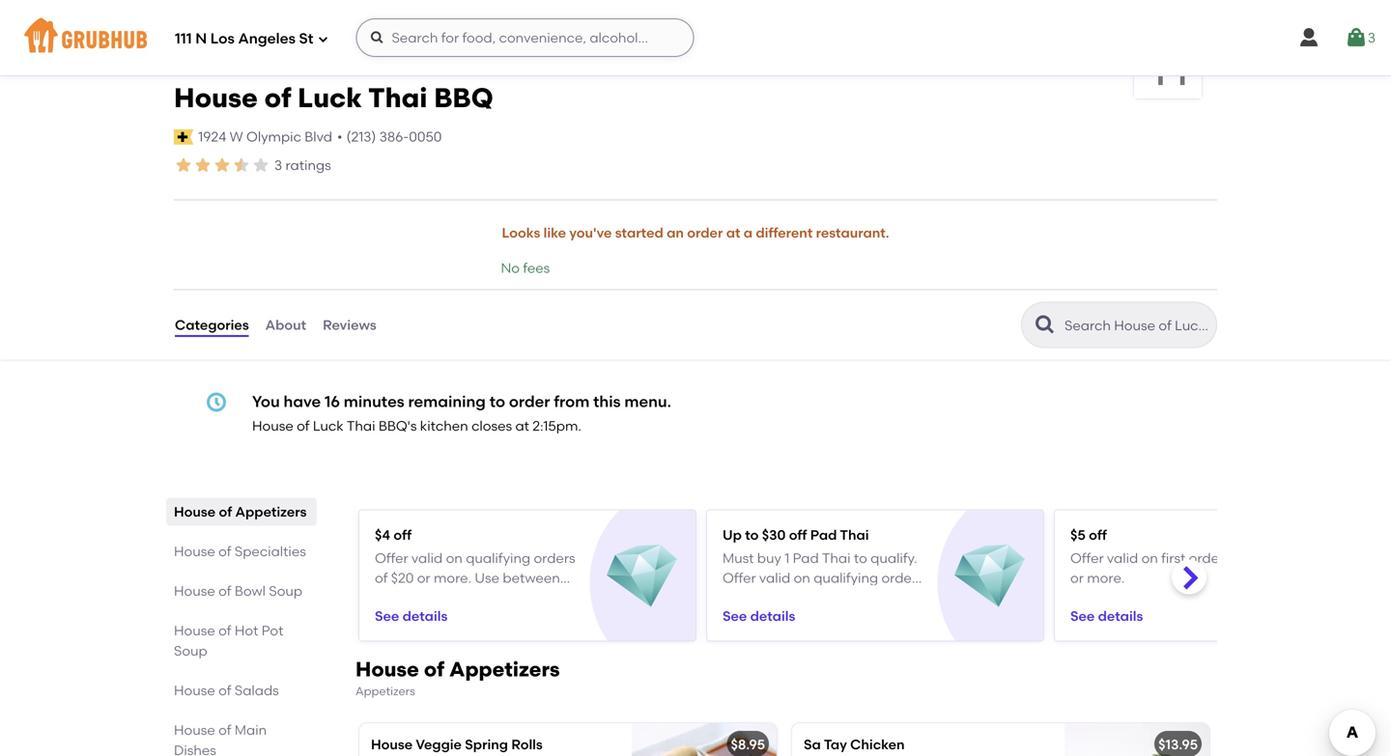 Task type: locate. For each thing, give the bounding box(es) containing it.
on inside $4 off offer valid on qualifying orders of $20 or more. use between 11am–2pm. see details
[[446, 550, 463, 567]]

search icon image
[[1034, 314, 1057, 337]]

house inside house of hot pot soup
[[174, 623, 215, 639]]

1 off from the left
[[394, 527, 412, 543]]

386-
[[379, 129, 409, 145]]

1 horizontal spatial off
[[789, 527, 807, 543]]

at inside button
[[726, 225, 740, 241]]

bowl
[[235, 583, 266, 599]]

0 horizontal spatial orders
[[534, 550, 575, 567]]

house down you
[[252, 418, 293, 434]]

house left bowl
[[174, 583, 215, 599]]

orders right first
[[1189, 550, 1231, 567]]

luck up •
[[298, 82, 362, 114]]

0 vertical spatial soup
[[269, 583, 302, 599]]

2 horizontal spatial details
[[1098, 608, 1143, 624]]

1 horizontal spatial $30
[[857, 589, 880, 606]]

house up dishes
[[174, 722, 215, 738]]

svg image
[[1297, 26, 1320, 49], [1345, 26, 1368, 49], [369, 30, 385, 45], [317, 33, 329, 45]]

11am–2pm.
[[375, 589, 447, 606]]

1 see details button from the left
[[375, 599, 448, 634]]

house up 1924
[[174, 82, 258, 114]]

0 horizontal spatial promo image
[[607, 541, 677, 612]]

to
[[489, 392, 505, 411], [745, 527, 759, 543], [854, 550, 867, 567], [841, 589, 854, 606]]

2 horizontal spatial see
[[1070, 608, 1095, 624]]

1 vertical spatial up
[[818, 589, 837, 606]]

spring
[[465, 736, 508, 753]]

or for $4 off
[[417, 570, 430, 586]]

of left bowl
[[218, 583, 231, 599]]

at left a
[[726, 225, 740, 241]]

3
[[1368, 29, 1376, 46], [274, 157, 282, 173]]

more. up 'see details'
[[1087, 570, 1125, 586]]

house left veggie
[[371, 736, 413, 753]]

see
[[375, 608, 399, 624], [723, 608, 747, 624], [1070, 608, 1095, 624]]

0 horizontal spatial 3
[[274, 157, 282, 173]]

of up veggie
[[424, 657, 444, 682]]

appetizers up spring
[[449, 657, 560, 682]]

house inside house of specialties tab
[[174, 543, 215, 560]]

1 horizontal spatial see details button
[[723, 599, 795, 634]]

offer
[[375, 550, 408, 567], [1070, 550, 1104, 567], [723, 570, 756, 586]]

details down $5 off offer valid on first orders of $15 or more. on the right bottom
[[1098, 608, 1143, 624]]

appetizers inside tab
[[235, 504, 307, 520]]

of inside $5 off offer valid on first orders of $15 or more.
[[1234, 550, 1247, 567]]

order right an
[[687, 225, 723, 241]]

16
[[325, 392, 340, 411]]

house of appetizers
[[174, 504, 307, 520]]

1 horizontal spatial 3
[[1368, 29, 1376, 46]]

0 horizontal spatial up
[[723, 527, 742, 543]]

111
[[175, 30, 192, 47]]

off inside up to $30 off pad thai must buy 1 pad thai to qualify. offer valid on qualifying orders of $17 or more. up to $30 off. see details
[[789, 527, 807, 543]]

2 horizontal spatial on
[[1141, 550, 1158, 567]]

1 horizontal spatial appetizers
[[355, 684, 415, 698]]

house inside house of main dishes
[[174, 722, 215, 738]]

at
[[726, 225, 740, 241], [515, 418, 529, 434]]

you have 16 minutes remaining to order from this menu. house of luck thai bbq's kitchen closes at 2:15pm.
[[252, 392, 671, 434]]

of left hot
[[218, 623, 231, 639]]

looks like you've started an order at a different restaurant.
[[502, 225, 889, 241]]

of inside house of hot pot soup
[[218, 623, 231, 639]]

order
[[687, 225, 723, 241], [509, 392, 550, 411]]

0 horizontal spatial on
[[446, 550, 463, 567]]

house of appetizers tab
[[174, 502, 309, 522]]

about button
[[264, 290, 307, 360]]

house inside house of bowl soup 'tab'
[[174, 583, 215, 599]]

see down the '11am–2pm.'
[[375, 608, 399, 624]]

1 promo image from the left
[[607, 541, 677, 612]]

0 horizontal spatial see
[[375, 608, 399, 624]]

house inside "house of appetizers" tab
[[174, 504, 216, 520]]

2 see from the left
[[723, 608, 747, 624]]

3 for 3 ratings
[[274, 157, 282, 173]]

0 horizontal spatial valid
[[411, 550, 443, 567]]

use
[[475, 570, 499, 586]]

looks like you've started an order at a different restaurant. button
[[501, 212, 890, 254]]

house down the '11am–2pm.'
[[355, 657, 419, 682]]

or right $17
[[761, 589, 774, 606]]

offer up $20 at the left bottom of the page
[[375, 550, 408, 567]]

2 horizontal spatial offer
[[1070, 550, 1104, 567]]

house inside house of appetizers appetizers
[[355, 657, 419, 682]]

or
[[417, 570, 430, 586], [1070, 570, 1084, 586], [761, 589, 774, 606]]

offer down '$5'
[[1070, 550, 1104, 567]]

valid for $5 off
[[1107, 550, 1138, 567]]

1 horizontal spatial qualifying
[[814, 570, 878, 586]]

0 horizontal spatial at
[[515, 418, 529, 434]]

details inside up to $30 off pad thai must buy 1 pad thai to qualify. offer valid on qualifying orders of $17 or more. up to $30 off. see details
[[750, 608, 795, 624]]

0 horizontal spatial order
[[509, 392, 550, 411]]

2 horizontal spatial off
[[1089, 527, 1107, 543]]

1 horizontal spatial or
[[761, 589, 774, 606]]

0 vertical spatial luck
[[298, 82, 362, 114]]

see down $17
[[723, 608, 747, 624]]

more. left use
[[434, 570, 471, 586]]

1 horizontal spatial more.
[[777, 589, 815, 606]]

valid down the buy
[[759, 570, 790, 586]]

valid
[[411, 550, 443, 567], [1107, 550, 1138, 567], [759, 570, 790, 586]]

house up house of bowl soup
[[174, 543, 215, 560]]

1 vertical spatial soup
[[174, 643, 207, 659]]

rolls
[[511, 736, 543, 753]]

up up must
[[723, 527, 742, 543]]

$15
[[1250, 550, 1270, 567]]

more. for first
[[1087, 570, 1125, 586]]

appetizers for house of appetizers
[[235, 504, 307, 520]]

0 horizontal spatial appetizers
[[235, 504, 307, 520]]

up left off.
[[818, 589, 837, 606]]

orders down qualify.
[[881, 570, 923, 586]]

offer inside $4 off offer valid on qualifying orders of $20 or more. use between 11am–2pm. see details
[[375, 550, 408, 567]]

more. down 1
[[777, 589, 815, 606]]

3 inside button
[[1368, 29, 1376, 46]]

off
[[394, 527, 412, 543], [789, 527, 807, 543], [1089, 527, 1107, 543]]

off right $4
[[394, 527, 412, 543]]

of down have
[[297, 418, 310, 434]]

3 see from the left
[[1070, 608, 1095, 624]]

to left off.
[[841, 589, 854, 606]]

2 see details button from the left
[[723, 599, 795, 634]]

see details button for valid
[[723, 599, 795, 634]]

valid inside $4 off offer valid on qualifying orders of $20 or more. use between 11am–2pm. see details
[[411, 550, 443, 567]]

or inside $4 off offer valid on qualifying orders of $20 or more. use between 11am–2pm. see details
[[417, 570, 430, 586]]

ratings
[[285, 157, 331, 173]]

1 vertical spatial order
[[509, 392, 550, 411]]

0 horizontal spatial $30
[[762, 527, 786, 543]]

house veggie spring rolls image
[[632, 723, 777, 756]]

2 horizontal spatial appetizers
[[449, 657, 560, 682]]

2:15pm.
[[533, 418, 581, 434]]

appetizers
[[235, 504, 307, 520], [449, 657, 560, 682], [355, 684, 415, 698]]

pad
[[810, 527, 837, 543], [793, 550, 819, 567]]

2 promo image from the left
[[955, 541, 1025, 612]]

main navigation navigation
[[0, 0, 1391, 75]]

1 horizontal spatial see
[[723, 608, 747, 624]]

1 horizontal spatial valid
[[759, 570, 790, 586]]

details inside $4 off offer valid on qualifying orders of $20 or more. use between 11am–2pm. see details
[[402, 608, 448, 624]]

of left $17
[[723, 589, 736, 606]]

1 vertical spatial $30
[[857, 589, 880, 606]]

0 vertical spatial at
[[726, 225, 740, 241]]

house inside house of salads tab
[[174, 682, 215, 699]]

different
[[756, 225, 813, 241]]

3 off from the left
[[1089, 527, 1107, 543]]

appetizers up specialties
[[235, 504, 307, 520]]

house of luck thai bbq logo image
[[1134, 31, 1202, 99]]

$30 up the buy
[[762, 527, 786, 543]]

house up house of main dishes
[[174, 682, 215, 699]]

off up 1
[[789, 527, 807, 543]]

of inside tab
[[218, 682, 231, 699]]

thai
[[368, 82, 427, 114], [347, 418, 375, 434], [840, 527, 869, 543], [822, 550, 851, 567]]

luck down 16
[[313, 418, 344, 434]]

$20
[[391, 570, 414, 586]]

• (213) 386-0050
[[337, 129, 442, 145]]

1 horizontal spatial offer
[[723, 570, 756, 586]]

on for qualifying
[[446, 550, 463, 567]]

order inside "looks like you've started an order at a different restaurant." button
[[687, 225, 723, 241]]

1 horizontal spatial up
[[818, 589, 837, 606]]

see details button down the buy
[[723, 599, 795, 634]]

subscription pass image
[[174, 129, 193, 145]]

valid left first
[[1107, 550, 1138, 567]]

0 horizontal spatial more.
[[434, 570, 471, 586]]

1924 w olympic blvd button
[[197, 126, 333, 148]]

orders
[[534, 550, 575, 567], [1189, 550, 1231, 567], [881, 570, 923, 586]]

offer down must
[[723, 570, 756, 586]]

hot
[[235, 623, 258, 639]]

have
[[284, 392, 321, 411]]

of inside house of appetizers appetizers
[[424, 657, 444, 682]]

house left hot
[[174, 623, 215, 639]]

from
[[554, 392, 590, 411]]

house for house of main dishes
[[174, 722, 215, 738]]

on
[[446, 550, 463, 567], [1141, 550, 1158, 567], [794, 570, 810, 586]]

at right 'closes'
[[515, 418, 529, 434]]

0 horizontal spatial off
[[394, 527, 412, 543]]

see details button
[[375, 599, 448, 634], [723, 599, 795, 634], [1070, 599, 1143, 634]]

2 horizontal spatial see details button
[[1070, 599, 1143, 634]]

to up 'closes'
[[489, 392, 505, 411]]

2 horizontal spatial or
[[1070, 570, 1084, 586]]

or for $5 off
[[1070, 570, 1084, 586]]

2 horizontal spatial more.
[[1087, 570, 1125, 586]]

star icon image
[[174, 156, 193, 175], [193, 156, 213, 175], [213, 156, 232, 175], [232, 156, 251, 175], [232, 156, 251, 175], [251, 156, 270, 175]]

1 horizontal spatial on
[[794, 570, 810, 586]]

of up house of bowl soup
[[218, 543, 231, 560]]

or down '$5'
[[1070, 570, 1084, 586]]

house of bowl soup tab
[[174, 581, 309, 601]]

orders up the between
[[534, 550, 575, 567]]

off right '$5'
[[1089, 527, 1107, 543]]

0 vertical spatial up
[[723, 527, 742, 543]]

qualifying down qualify.
[[814, 570, 878, 586]]

up
[[723, 527, 742, 543], [818, 589, 837, 606]]

valid inside $5 off offer valid on first orders of $15 or more.
[[1107, 550, 1138, 567]]

on inside $5 off offer valid on first orders of $15 or more.
[[1141, 550, 1158, 567]]

appetizers for house of appetizers appetizers
[[449, 657, 560, 682]]

orders inside $5 off offer valid on first orders of $15 or more.
[[1189, 550, 1231, 567]]

0 horizontal spatial or
[[417, 570, 430, 586]]

more. inside $5 off offer valid on first orders of $15 or more.
[[1087, 570, 1125, 586]]

a
[[744, 225, 753, 241]]

2 horizontal spatial orders
[[1189, 550, 1231, 567]]

0 vertical spatial appetizers
[[235, 504, 307, 520]]

of left main
[[218, 722, 231, 738]]

of left $20 at the left bottom of the page
[[375, 570, 388, 586]]

1 vertical spatial appetizers
[[449, 657, 560, 682]]

see inside up to $30 off pad thai must buy 1 pad thai to qualify. offer valid on qualifying orders of $17 or more. up to $30 off. see details
[[723, 608, 747, 624]]

no fees
[[501, 260, 550, 276]]

see details
[[1070, 608, 1143, 624]]

1 vertical spatial qualifying
[[814, 570, 878, 586]]

details down $17
[[750, 608, 795, 624]]

2 off from the left
[[789, 527, 807, 543]]

0050
[[409, 129, 442, 145]]

3 button
[[1345, 20, 1376, 55]]

of inside $4 off offer valid on qualifying orders of $20 or more. use between 11am–2pm. see details
[[375, 570, 388, 586]]

minutes
[[344, 392, 404, 411]]

like
[[544, 225, 566, 241]]

of up 'olympic'
[[264, 82, 291, 114]]

$30
[[762, 527, 786, 543], [857, 589, 880, 606]]

details down the '11am–2pm.'
[[402, 608, 448, 624]]

w
[[230, 129, 243, 145]]

offer inside $5 off offer valid on first orders of $15 or more.
[[1070, 550, 1104, 567]]

1 see from the left
[[375, 608, 399, 624]]

no
[[501, 260, 520, 276]]

see details button down '$5'
[[1070, 599, 1143, 634]]

0 horizontal spatial qualifying
[[466, 550, 530, 567]]

order up '2:15pm.'
[[509, 392, 550, 411]]

1 vertical spatial pad
[[793, 550, 819, 567]]

svg image inside 3 button
[[1345, 26, 1368, 49]]

n
[[195, 30, 207, 47]]

0 horizontal spatial soup
[[174, 643, 207, 659]]

1 horizontal spatial promo image
[[955, 541, 1025, 612]]

1 horizontal spatial soup
[[269, 583, 302, 599]]

off inside $5 off offer valid on first orders of $15 or more.
[[1089, 527, 1107, 543]]

fees
[[523, 260, 550, 276]]

or right $20 at the left bottom of the page
[[417, 570, 430, 586]]

soup
[[269, 583, 302, 599], [174, 643, 207, 659]]

2 details from the left
[[750, 608, 795, 624]]

2 horizontal spatial valid
[[1107, 550, 1138, 567]]

or inside $5 off offer valid on first orders of $15 or more.
[[1070, 570, 1084, 586]]

house
[[174, 82, 258, 114], [252, 418, 293, 434], [174, 504, 216, 520], [174, 543, 215, 560], [174, 583, 215, 599], [174, 623, 215, 639], [355, 657, 419, 682], [174, 682, 215, 699], [174, 722, 215, 738], [371, 736, 413, 753]]

1 vertical spatial 3
[[274, 157, 282, 173]]

sa tay chicken image
[[1065, 723, 1209, 756]]

0 vertical spatial 3
[[1368, 29, 1376, 46]]

0 horizontal spatial offer
[[375, 550, 408, 567]]

0 horizontal spatial see details button
[[375, 599, 448, 634]]

of inside 'tab'
[[218, 583, 231, 599]]

promo image
[[607, 541, 677, 612], [955, 541, 1025, 612]]

qualifying inside $4 off offer valid on qualifying orders of $20 or more. use between 11am–2pm. see details
[[466, 550, 530, 567]]

of left the salads
[[218, 682, 231, 699]]

1 horizontal spatial details
[[750, 608, 795, 624]]

see details button down $20 at the left bottom of the page
[[375, 599, 448, 634]]

appetizers up house veggie spring rolls
[[355, 684, 415, 698]]

more. inside $4 off offer valid on qualifying orders of $20 or more. use between 11am–2pm. see details
[[434, 570, 471, 586]]

valid up $20 at the left bottom of the page
[[411, 550, 443, 567]]

1 horizontal spatial order
[[687, 225, 723, 241]]

(213) 386-0050 button
[[346, 127, 442, 147]]

1 vertical spatial luck
[[313, 418, 344, 434]]

0 vertical spatial order
[[687, 225, 723, 241]]

1 horizontal spatial orders
[[881, 570, 923, 586]]

off.
[[884, 589, 904, 606]]

bbq
[[434, 82, 493, 114]]

$30 left off.
[[857, 589, 880, 606]]

1 horizontal spatial at
[[726, 225, 740, 241]]

orders for qualifying
[[534, 550, 575, 567]]

of left '$15'
[[1234, 550, 1247, 567]]

to inside you have 16 minutes remaining to order from this menu. house of luck thai bbq's kitchen closes at 2:15pm.
[[489, 392, 505, 411]]

soup right bowl
[[269, 583, 302, 599]]

house up house of specialties
[[174, 504, 216, 520]]

soup inside 'tab'
[[269, 583, 302, 599]]

1 vertical spatial at
[[515, 418, 529, 434]]

orders inside $4 off offer valid on qualifying orders of $20 or more. use between 11am–2pm. see details
[[534, 550, 575, 567]]

see down '$5'
[[1070, 608, 1095, 624]]

0 vertical spatial qualifying
[[466, 550, 530, 567]]

1 details from the left
[[402, 608, 448, 624]]

0 horizontal spatial details
[[402, 608, 448, 624]]

soup up house of salads
[[174, 643, 207, 659]]

off inside $4 off offer valid on qualifying orders of $20 or more. use between 11am–2pm. see details
[[394, 527, 412, 543]]

qualifying up use
[[466, 550, 530, 567]]



Task type: describe. For each thing, give the bounding box(es) containing it.
order inside you have 16 minutes remaining to order from this menu. house of luck thai bbq's kitchen closes at 2:15pm.
[[509, 392, 550, 411]]

must
[[723, 550, 754, 567]]

of inside up to $30 off pad thai must buy 1 pad thai to qualify. offer valid on qualifying orders of $17 or more. up to $30 off. see details
[[723, 589, 736, 606]]

this
[[593, 392, 621, 411]]

3 for 3
[[1368, 29, 1376, 46]]

of inside you have 16 minutes remaining to order from this menu. house of luck thai bbq's kitchen closes at 2:15pm.
[[297, 418, 310, 434]]

main
[[235, 722, 267, 738]]

about
[[265, 317, 306, 333]]

remaining
[[408, 392, 486, 411]]

house of appetizers appetizers
[[355, 657, 560, 698]]

see inside button
[[1070, 608, 1095, 624]]

dishes
[[174, 742, 216, 756]]

house for house of hot pot soup
[[174, 623, 215, 639]]

kitchen
[[420, 418, 468, 434]]

$13.95
[[1158, 736, 1198, 753]]

Search for food, convenience, alcohol... search field
[[356, 18, 694, 57]]

1
[[785, 550, 789, 567]]

1924 w olympic blvd
[[198, 129, 332, 145]]

of up house of specialties
[[219, 504, 232, 520]]

house inside you have 16 minutes remaining to order from this menu. house of luck thai bbq's kitchen closes at 2:15pm.
[[252, 418, 293, 434]]

buy
[[757, 550, 781, 567]]

offer inside up to $30 off pad thai must buy 1 pad thai to qualify. offer valid on qualifying orders of $17 or more. up to $30 off. see details
[[723, 570, 756, 586]]

house of main dishes
[[174, 722, 267, 756]]

qualifying inside up to $30 off pad thai must buy 1 pad thai to qualify. offer valid on qualifying orders of $17 or more. up to $30 off. see details
[[814, 570, 878, 586]]

house for house of luck thai bbq
[[174, 82, 258, 114]]

house of bowl soup
[[174, 583, 302, 599]]

menu.
[[624, 392, 671, 411]]

house for house of appetizers
[[174, 504, 216, 520]]

3 see details button from the left
[[1070, 599, 1143, 634]]

(213)
[[346, 129, 376, 145]]

categories
[[175, 317, 249, 333]]

see inside $4 off offer valid on qualifying orders of $20 or more. use between 11am–2pm. see details
[[375, 608, 399, 624]]

at inside you have 16 minutes remaining to order from this menu. house of luck thai bbq's kitchen closes at 2:15pm.
[[515, 418, 529, 434]]

house for house of salads
[[174, 682, 215, 699]]

valid for $4 off
[[411, 550, 443, 567]]

veggie
[[416, 736, 462, 753]]

house for house of specialties
[[174, 543, 215, 560]]

st
[[299, 30, 313, 47]]

house veggie spring rolls
[[371, 736, 543, 753]]

offer for $4
[[375, 550, 408, 567]]

specialties
[[235, 543, 306, 560]]

bbq's
[[379, 418, 417, 434]]

or inside up to $30 off pad thai must buy 1 pad thai to qualify. offer valid on qualifying orders of $17 or more. up to $30 off. see details
[[761, 589, 774, 606]]

2 vertical spatial appetizers
[[355, 684, 415, 698]]

orders inside up to $30 off pad thai must buy 1 pad thai to qualify. offer valid on qualifying orders of $17 or more. up to $30 off. see details
[[881, 570, 923, 586]]

$5
[[1070, 527, 1086, 543]]

of inside house of main dishes
[[218, 722, 231, 738]]

•
[[337, 129, 342, 145]]

house of hot pot soup tab
[[174, 621, 309, 661]]

reviews button
[[322, 290, 377, 360]]

blvd
[[305, 129, 332, 145]]

up to $30 off pad thai must buy 1 pad thai to qualify. offer valid on qualifying orders of $17 or more. up to $30 off. see details
[[723, 527, 923, 624]]

thai inside you have 16 minutes remaining to order from this menu. house of luck thai bbq's kitchen closes at 2:15pm.
[[347, 418, 375, 434]]

promo image for must buy 1 pad thai to qualify. offer valid on qualifying orders of $17 or more. up to $30 off.
[[955, 541, 1025, 612]]

house of main dishes tab
[[174, 720, 309, 756]]

valid inside up to $30 off pad thai must buy 1 pad thai to qualify. offer valid on qualifying orders of $17 or more. up to $30 off. see details
[[759, 570, 790, 586]]

house of luck thai bbq
[[174, 82, 493, 114]]

reviews
[[323, 317, 377, 333]]

restaurant.
[[816, 225, 889, 241]]

house of salads tab
[[174, 680, 309, 701]]

sa tay chicken
[[804, 736, 905, 753]]

3 ratings
[[274, 157, 331, 173]]

0 vertical spatial pad
[[810, 527, 837, 543]]

house for house veggie spring rolls
[[371, 736, 413, 753]]

more. for qualifying
[[434, 570, 471, 586]]

you've
[[569, 225, 612, 241]]

looks
[[502, 225, 540, 241]]

you
[[252, 392, 280, 411]]

promo image for offer valid on qualifying orders of $20 or more. use between 11am–2pm.
[[607, 541, 677, 612]]

on inside up to $30 off pad thai must buy 1 pad thai to qualify. offer valid on qualifying orders of $17 or more. up to $30 off. see details
[[794, 570, 810, 586]]

an
[[667, 225, 684, 241]]

between
[[503, 570, 560, 586]]

more. inside up to $30 off pad thai must buy 1 pad thai to qualify. offer valid on qualifying orders of $17 or more. up to $30 off. see details
[[777, 589, 815, 606]]

luck inside you have 16 minutes remaining to order from this menu. house of luck thai bbq's kitchen closes at 2:15pm.
[[313, 418, 344, 434]]

olympic
[[246, 129, 301, 145]]

soup inside house of hot pot soup
[[174, 643, 207, 659]]

house of specialties tab
[[174, 541, 309, 562]]

to left qualify.
[[854, 550, 867, 567]]

svg image
[[205, 391, 228, 414]]

house of specialties
[[174, 543, 306, 560]]

orders for first
[[1189, 550, 1231, 567]]

sa
[[804, 736, 821, 753]]

$4 off offer valid on qualifying orders of $20 or more. use between 11am–2pm. see details
[[375, 527, 575, 624]]

house of salads
[[174, 682, 279, 699]]

los
[[210, 30, 235, 47]]

$17
[[739, 589, 757, 606]]

on for first
[[1141, 550, 1158, 567]]

offer for $5
[[1070, 550, 1104, 567]]

$4
[[375, 527, 390, 543]]

qualify.
[[871, 550, 917, 567]]

first
[[1161, 550, 1186, 567]]

salads
[[235, 682, 279, 699]]

111 n los angeles st
[[175, 30, 313, 47]]

see details button for see
[[375, 599, 448, 634]]

closes
[[471, 418, 512, 434]]

house for house of bowl soup
[[174, 583, 215, 599]]

pot
[[262, 623, 283, 639]]

angeles
[[238, 30, 296, 47]]

$5 off offer valid on first orders of $15 or more.
[[1070, 527, 1270, 586]]

to up must
[[745, 527, 759, 543]]

3 details from the left
[[1098, 608, 1143, 624]]

off for $5 off
[[1089, 527, 1107, 543]]

$8.95
[[731, 736, 765, 753]]

chicken
[[850, 736, 905, 753]]

off for $4 off
[[394, 527, 412, 543]]

house of hot pot soup
[[174, 623, 283, 659]]

1924
[[198, 129, 226, 145]]

tay
[[824, 736, 847, 753]]

Search House of Luck Thai BBQ search field
[[1063, 316, 1210, 335]]

started
[[615, 225, 663, 241]]

categories button
[[174, 290, 250, 360]]

0 vertical spatial $30
[[762, 527, 786, 543]]



Task type: vqa. For each thing, say whether or not it's contained in the screenshot.
the Up
yes



